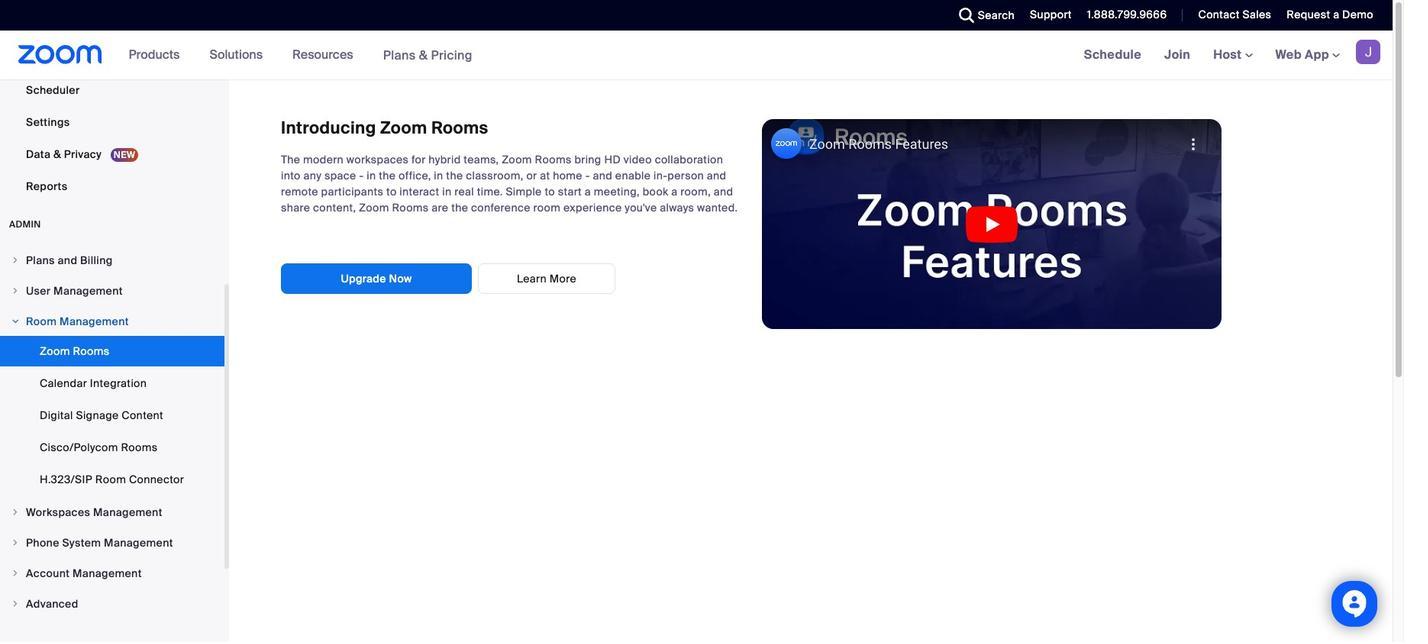 Task type: vqa. For each thing, say whether or not it's contained in the screenshot.
in
yes



Task type: describe. For each thing, give the bounding box(es) containing it.
the down workspaces
[[379, 169, 396, 183]]

products
[[129, 47, 180, 63]]

1 to from the left
[[386, 185, 397, 199]]

support
[[1030, 8, 1072, 21]]

connector
[[129, 473, 184, 486]]

zoom rooms
[[40, 344, 110, 358]]

user management
[[26, 284, 123, 298]]

hd
[[604, 153, 621, 166]]

management inside "menu item"
[[104, 536, 173, 550]]

introducing zoom rooms
[[281, 117, 489, 139]]

2 horizontal spatial a
[[1334, 8, 1340, 21]]

app
[[1305, 47, 1330, 63]]

settings
[[26, 115, 70, 129]]

0 horizontal spatial a
[[585, 185, 591, 199]]

products button
[[129, 31, 187, 79]]

& for privacy
[[53, 147, 61, 161]]

zoom rooms link
[[0, 336, 225, 367]]

learn more link
[[478, 263, 616, 294]]

plans and billing menu item
[[0, 246, 225, 275]]

settings link
[[0, 107, 225, 137]]

room inside room management menu item
[[26, 315, 57, 328]]

real
[[455, 185, 474, 199]]

the up real
[[446, 169, 463, 183]]

contact sales
[[1199, 8, 1272, 21]]

or
[[526, 169, 537, 183]]

content,
[[313, 201, 356, 215]]

digital
[[40, 409, 73, 422]]

the
[[281, 153, 300, 166]]

product information navigation
[[117, 31, 484, 80]]

participants
[[321, 185, 384, 199]]

wanted.
[[697, 201, 738, 215]]

the modern workspaces for hybrid teams, zoom rooms bring hd video collaboration into any space - in the office, in the classroom, or at home - and enable in-person and remote participants to interact in real time. simple to start a meeting, book a room, and share content, zoom rooms are the conference room experience you've always wanted.
[[281, 153, 738, 215]]

right image for workspaces
[[11, 508, 20, 517]]

rooms up at
[[535, 153, 572, 166]]

request a demo
[[1287, 8, 1374, 21]]

upgrade now
[[341, 272, 412, 286]]

side navigation navigation
[[0, 0, 229, 642]]

in down workspaces
[[367, 169, 376, 183]]

cisco/polycom
[[40, 441, 118, 454]]

right image for room
[[11, 317, 20, 326]]

billing
[[80, 254, 113, 267]]

h.323/sip
[[40, 473, 92, 486]]

zoom down participants
[[359, 201, 389, 215]]

room management menu
[[0, 336, 225, 496]]

user management menu item
[[0, 276, 225, 305]]

rooms down interact
[[392, 201, 429, 215]]

advanced menu item
[[0, 590, 225, 619]]

room management menu item
[[0, 307, 225, 336]]

conference
[[471, 201, 531, 215]]

and inside menu item
[[58, 254, 77, 267]]

cisco/polycom rooms
[[40, 441, 158, 454]]

resources button
[[293, 31, 360, 79]]

management for user management
[[53, 284, 123, 298]]

data
[[26, 147, 51, 161]]

meeting,
[[594, 185, 640, 199]]

phone system management menu item
[[0, 528, 225, 558]]

web
[[1276, 47, 1302, 63]]

modern
[[303, 153, 344, 166]]

plans for plans and billing
[[26, 254, 55, 267]]

person
[[668, 169, 704, 183]]

book
[[643, 185, 669, 199]]

banner containing products
[[0, 31, 1393, 80]]

sales
[[1243, 8, 1272, 21]]

right image inside advanced menu item
[[11, 600, 20, 609]]

advanced
[[26, 597, 78, 611]]

integration
[[90, 377, 147, 390]]

h.323/sip room connector
[[40, 473, 184, 486]]

room,
[[681, 185, 711, 199]]

account management
[[26, 567, 142, 580]]

& for pricing
[[419, 47, 428, 63]]

system
[[62, 536, 101, 550]]

in left real
[[442, 185, 452, 199]]

hybrid
[[429, 153, 461, 166]]

cisco/polycom rooms link
[[0, 432, 225, 463]]

right image for plans
[[11, 256, 20, 265]]

2 - from the left
[[585, 169, 590, 183]]

rooms down content
[[121, 441, 158, 454]]

upgrade now link
[[281, 263, 472, 294]]

right image for phone
[[11, 538, 20, 548]]

phone
[[26, 536, 59, 550]]

plans & pricing
[[383, 47, 473, 63]]

1 - from the left
[[359, 169, 364, 183]]

zoom logo image
[[18, 45, 102, 64]]

always
[[660, 201, 694, 215]]

digital signage content
[[40, 409, 163, 422]]

and up wanted.
[[714, 185, 733, 199]]

introducing
[[281, 117, 376, 139]]

time.
[[477, 185, 503, 199]]

management for account management
[[73, 567, 142, 580]]

reports link
[[0, 171, 225, 202]]

remote
[[281, 185, 318, 199]]

content
[[122, 409, 163, 422]]

personal menu menu
[[0, 0, 225, 203]]

zoom up for at the top of page
[[380, 117, 427, 139]]

calendar
[[40, 377, 87, 390]]

resources
[[293, 47, 353, 63]]

enable
[[615, 169, 651, 183]]

now
[[389, 272, 412, 286]]



Task type: locate. For each thing, give the bounding box(es) containing it.
office,
[[399, 169, 431, 183]]

right image inside the user management menu item
[[11, 286, 20, 296]]

right image inside the account management menu item
[[11, 569, 20, 578]]

demo
[[1343, 8, 1374, 21]]

web app
[[1276, 47, 1330, 63]]

video
[[624, 153, 652, 166]]

room down cisco/polycom rooms link
[[95, 473, 126, 486]]

join link
[[1153, 31, 1202, 79]]

bring
[[575, 153, 602, 166]]

meetings navigation
[[1073, 31, 1393, 80]]

0 horizontal spatial room
[[26, 315, 57, 328]]

and down hd
[[593, 169, 613, 183]]

0 horizontal spatial -
[[359, 169, 364, 183]]

contact
[[1199, 8, 1240, 21]]

admin menu menu
[[0, 246, 225, 620]]

plans left pricing
[[383, 47, 416, 63]]

the
[[379, 169, 396, 183], [446, 169, 463, 183], [451, 201, 468, 215]]

to
[[386, 185, 397, 199], [545, 185, 555, 199]]

right image left workspaces
[[11, 508, 20, 517]]

right image inside plans and billing menu item
[[11, 256, 20, 265]]

learn
[[517, 272, 547, 286]]

plans inside the product information navigation
[[383, 47, 416, 63]]

right image inside room management menu item
[[11, 317, 20, 326]]

plans up 'user'
[[26, 254, 55, 267]]

right image
[[11, 256, 20, 265], [11, 317, 20, 326]]

5 right image from the top
[[11, 600, 20, 609]]

scheduler
[[26, 83, 80, 97]]

-
[[359, 169, 364, 183], [585, 169, 590, 183]]

zoom
[[380, 117, 427, 139], [502, 153, 532, 166], [359, 201, 389, 215], [40, 344, 70, 358]]

0 vertical spatial right image
[[11, 256, 20, 265]]

digital signage content link
[[0, 400, 225, 431]]

management down the billing at left
[[53, 284, 123, 298]]

0 horizontal spatial &
[[53, 147, 61, 161]]

workspaces
[[26, 506, 90, 519]]

2 to from the left
[[545, 185, 555, 199]]

home
[[553, 169, 583, 183]]

right image down admin
[[11, 256, 20, 265]]

schedule link
[[1073, 31, 1153, 79]]

plans & pricing link
[[383, 47, 473, 63], [383, 47, 473, 63]]

in-
[[654, 169, 668, 183]]

the down real
[[451, 201, 468, 215]]

at
[[540, 169, 550, 183]]

plans inside menu item
[[26, 254, 55, 267]]

account management menu item
[[0, 559, 225, 588]]

1 horizontal spatial a
[[672, 185, 678, 199]]

1.888.799.9666
[[1087, 8, 1167, 21]]

zoom inside room management menu
[[40, 344, 70, 358]]

teams,
[[464, 153, 499, 166]]

in
[[367, 169, 376, 183], [434, 169, 443, 183], [442, 185, 452, 199]]

1 horizontal spatial to
[[545, 185, 555, 199]]

management up the account management menu item
[[104, 536, 173, 550]]

host button
[[1214, 47, 1253, 63]]

right image inside workspaces management menu item
[[11, 508, 20, 517]]

account
[[26, 567, 70, 580]]

search button
[[948, 0, 1019, 31]]

1 horizontal spatial room
[[95, 473, 126, 486]]

start
[[558, 185, 582, 199]]

1 vertical spatial plans
[[26, 254, 55, 267]]

calendar integration link
[[0, 368, 225, 399]]

&
[[419, 47, 428, 63], [53, 147, 61, 161]]

in down hybrid
[[434, 169, 443, 183]]

classroom,
[[466, 169, 524, 183]]

2 right image from the top
[[11, 508, 20, 517]]

right image
[[11, 286, 20, 296], [11, 508, 20, 517], [11, 538, 20, 548], [11, 569, 20, 578], [11, 600, 20, 609]]

host
[[1214, 47, 1245, 63]]

room management
[[26, 315, 129, 328]]

1 horizontal spatial &
[[419, 47, 428, 63]]

workspaces management
[[26, 506, 162, 519]]

& right data
[[53, 147, 61, 161]]

management up zoom rooms link
[[60, 315, 129, 328]]

more
[[550, 272, 577, 286]]

a up experience
[[585, 185, 591, 199]]

calendar integration
[[40, 377, 147, 390]]

management for workspaces management
[[93, 506, 162, 519]]

data & privacy
[[26, 147, 104, 161]]

and left the billing at left
[[58, 254, 77, 267]]

right image left 'user'
[[11, 286, 20, 296]]

1 right image from the top
[[11, 256, 20, 265]]

to up room
[[545, 185, 555, 199]]

privacy
[[64, 147, 102, 161]]

banner
[[0, 31, 1393, 80]]

collaboration
[[655, 153, 723, 166]]

a left demo
[[1334, 8, 1340, 21]]

1 vertical spatial right image
[[11, 317, 20, 326]]

right image left account
[[11, 569, 20, 578]]

a up always
[[672, 185, 678, 199]]

and up the room,
[[707, 169, 727, 183]]

are
[[432, 201, 449, 215]]

zoom up or
[[502, 153, 532, 166]]

1 vertical spatial room
[[95, 473, 126, 486]]

plans for plans & pricing
[[383, 47, 416, 63]]

0 vertical spatial room
[[26, 315, 57, 328]]

and
[[593, 169, 613, 183], [707, 169, 727, 183], [714, 185, 733, 199], [58, 254, 77, 267]]

management down phone system management "menu item"
[[73, 567, 142, 580]]

solutions button
[[210, 31, 270, 79]]

management for room management
[[60, 315, 129, 328]]

pricing
[[431, 47, 473, 63]]

phone system management
[[26, 536, 173, 550]]

3 right image from the top
[[11, 538, 20, 548]]

to left interact
[[386, 185, 397, 199]]

management
[[53, 284, 123, 298], [60, 315, 129, 328], [93, 506, 162, 519], [104, 536, 173, 550], [73, 567, 142, 580]]

1.888.799.9666 button
[[1076, 0, 1171, 31], [1087, 8, 1167, 21]]

space
[[325, 169, 356, 183]]

upgrade
[[341, 272, 386, 286]]

management up phone system management "menu item"
[[93, 506, 162, 519]]

request a demo link
[[1276, 0, 1393, 31], [1287, 8, 1374, 21]]

any
[[304, 169, 322, 183]]

0 horizontal spatial plans
[[26, 254, 55, 267]]

1 vertical spatial &
[[53, 147, 61, 161]]

workspaces management menu item
[[0, 498, 225, 527]]

1 horizontal spatial -
[[585, 169, 590, 183]]

0 horizontal spatial to
[[386, 185, 397, 199]]

right image for account
[[11, 569, 20, 578]]

signage
[[76, 409, 119, 422]]

room inside h.323/sip room connector link
[[95, 473, 126, 486]]

data & privacy link
[[0, 139, 225, 170]]

rooms
[[431, 117, 489, 139], [535, 153, 572, 166], [392, 201, 429, 215], [73, 344, 110, 358], [121, 441, 158, 454]]

experience
[[564, 201, 622, 215]]

1 horizontal spatial plans
[[383, 47, 416, 63]]

for
[[412, 153, 426, 166]]

join
[[1165, 47, 1191, 63]]

0 vertical spatial &
[[419, 47, 428, 63]]

0 vertical spatial plans
[[383, 47, 416, 63]]

room down 'user'
[[26, 315, 57, 328]]

share
[[281, 201, 310, 215]]

- down bring
[[585, 169, 590, 183]]

1 right image from the top
[[11, 286, 20, 296]]

- up participants
[[359, 169, 364, 183]]

& left pricing
[[419, 47, 428, 63]]

scheduler link
[[0, 75, 225, 105]]

room
[[533, 201, 561, 215]]

user
[[26, 284, 51, 298]]

right image for user
[[11, 286, 20, 296]]

right image left the room management
[[11, 317, 20, 326]]

right image inside phone system management "menu item"
[[11, 538, 20, 548]]

web app button
[[1276, 47, 1340, 63]]

zoom up calendar
[[40, 344, 70, 358]]

solutions
[[210, 47, 263, 63]]

h.323/sip room connector link
[[0, 464, 225, 495]]

& inside the product information navigation
[[419, 47, 428, 63]]

plans
[[383, 47, 416, 63], [26, 254, 55, 267]]

admin
[[9, 218, 41, 231]]

workspaces
[[347, 153, 409, 166]]

right image left advanced
[[11, 600, 20, 609]]

into
[[281, 169, 301, 183]]

right image left phone
[[11, 538, 20, 548]]

plans and billing
[[26, 254, 113, 267]]

reports
[[26, 179, 68, 193]]

4 right image from the top
[[11, 569, 20, 578]]

rooms up calendar integration
[[73, 344, 110, 358]]

profile picture image
[[1356, 40, 1381, 64]]

2 right image from the top
[[11, 317, 20, 326]]

rooms up hybrid
[[431, 117, 489, 139]]

& inside 'link'
[[53, 147, 61, 161]]



